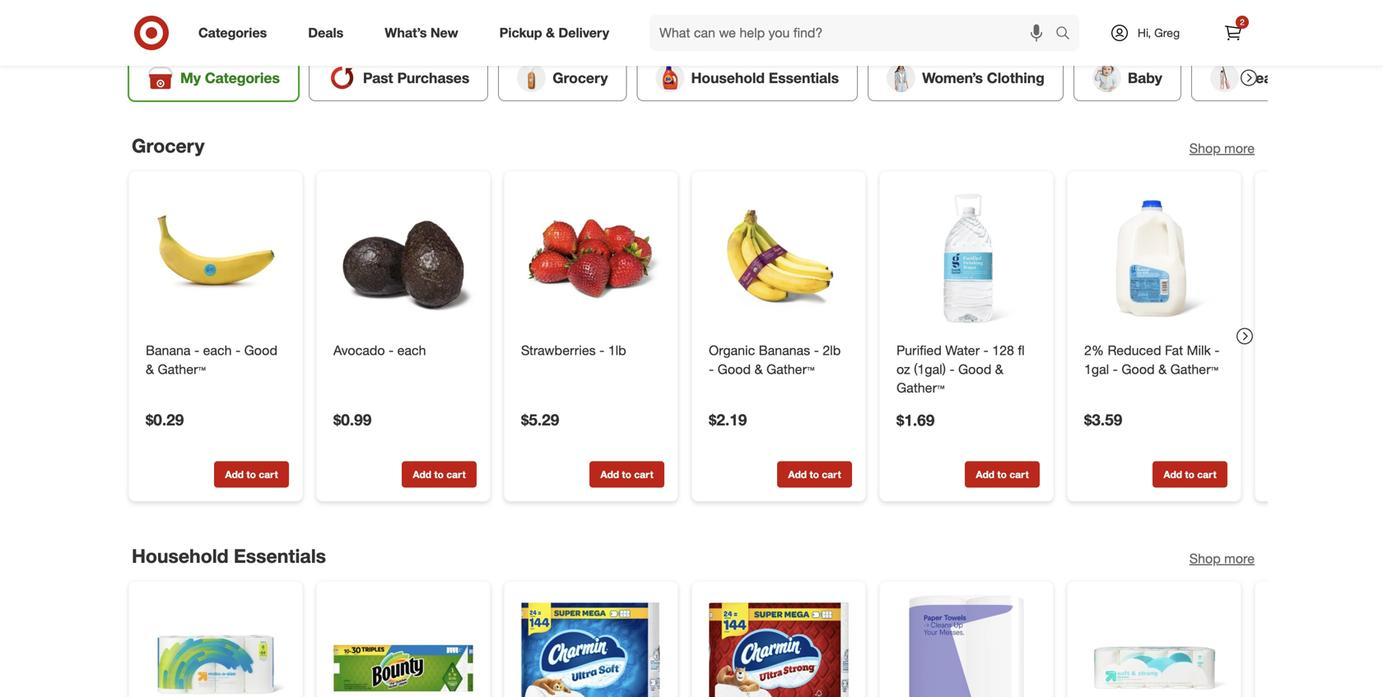 Task type: describe. For each thing, give the bounding box(es) containing it.
banana - each - good & gather™ link
[[146, 341, 286, 379]]

2% reduced fat milk - 1gal - good & gather™
[[1085, 343, 1220, 378]]

past purchases
[[363, 69, 470, 86]]

1 vertical spatial household essentials
[[132, 545, 326, 568]]

gather™ inside purified water - 128 fl oz (1gal) - good & gather™
[[897, 380, 945, 396]]

& inside banana - each - good & gather™
[[146, 361, 154, 378]]

my categories
[[180, 69, 280, 86]]

grocery inside button
[[553, 69, 608, 86]]

more for grocery
[[1225, 140, 1255, 156]]

purified water - 128 fl oz (1gal) - good & gather™
[[897, 343, 1025, 396]]

& inside "2% reduced fat milk - 1gal - good & gather™"
[[1159, 361, 1167, 378]]

new
[[431, 25, 458, 41]]

household essentials inside button
[[691, 69, 839, 86]]

add to cart button for $0.29
[[214, 462, 289, 488]]

search button
[[1048, 15, 1088, 54]]

to for $0.99
[[434, 469, 444, 481]]

fl
[[1018, 343, 1025, 359]]

strawberries - 1lb
[[521, 343, 626, 359]]

cart for $5.29
[[634, 469, 654, 481]]

2 link
[[1216, 15, 1252, 51]]

organic
[[709, 343, 755, 359]]

pickup & delivery link
[[486, 15, 630, 51]]

0 horizontal spatial grocery
[[132, 134, 205, 157]]

like
[[770, 0, 789, 16]]

& right pickup
[[546, 25, 555, 41]]

purified water - 128 fl oz (1gal) - good & gather™ link
[[897, 341, 1037, 398]]

you
[[688, 0, 710, 16]]

add for $3.59
[[1164, 469, 1183, 481]]

bananas
[[759, 343, 810, 359]]

128
[[993, 343, 1014, 359]]

(1gal)
[[914, 361, 946, 378]]

add for $1.69
[[976, 469, 995, 481]]

add to cart for $2.19
[[788, 469, 841, 481]]

essentials inside button
[[769, 69, 839, 86]]

pickup
[[500, 25, 542, 41]]

you may also like
[[688, 0, 789, 16]]

1gal
[[1085, 361, 1109, 378]]

buy it again
[[594, 0, 668, 16]]

good inside "2% reduced fat milk - 1gal - good & gather™"
[[1122, 361, 1155, 378]]

2
[[1240, 17, 1245, 27]]

shop for household essentials
[[1190, 551, 1221, 567]]

organic bananas - 2lb - good & gather™ link
[[709, 341, 849, 379]]

cart for $2.19
[[822, 469, 841, 481]]

what's
[[385, 25, 427, 41]]

shop more for grocery
[[1190, 140, 1255, 156]]

0 horizontal spatial household
[[132, 545, 229, 568]]

gather™ inside organic bananas - 2lb - good & gather™
[[767, 361, 815, 378]]

add to cart for $3.59
[[1164, 469, 1217, 481]]

purified
[[897, 343, 942, 359]]

2% reduced fat milk - 1gal - good & gather™ link
[[1085, 341, 1225, 379]]

banana
[[146, 343, 191, 359]]

pickup & delivery
[[500, 25, 609, 41]]

greg
[[1155, 26, 1180, 40]]

shop for grocery
[[1190, 140, 1221, 156]]

you may also like link
[[678, 0, 799, 27]]

past purchases button
[[309, 54, 489, 101]]

grocery button
[[498, 54, 627, 101]]

gather™ inside banana - each - good & gather™
[[158, 361, 206, 378]]

to for $0.29
[[247, 469, 256, 481]]

avocado - each
[[334, 343, 426, 359]]

add to cart button for $0.99
[[402, 462, 477, 488]]

add for $5.29
[[601, 469, 619, 481]]

add for $0.29
[[225, 469, 244, 481]]

household essentials button
[[637, 54, 858, 101]]

to for $2.19
[[810, 469, 819, 481]]

& inside purified water - 128 fl oz (1gal) - good & gather™
[[995, 361, 1004, 378]]

women's clothing
[[922, 69, 1045, 86]]

water
[[946, 343, 980, 359]]

may
[[713, 0, 738, 16]]

clothing
[[987, 69, 1045, 86]]

organic bananas - 2lb - good & gather™
[[709, 343, 841, 378]]

$1.69
[[897, 411, 935, 430]]



Task type: locate. For each thing, give the bounding box(es) containing it.
good inside banana - each - good & gather™
[[244, 343, 277, 359]]

purified water - 128 fl oz (1gal) - good & gather™ image
[[894, 185, 1040, 332], [894, 185, 1040, 332]]

2 shop more button from the top
[[1190, 550, 1255, 568]]

1 cart from the left
[[259, 469, 278, 481]]

1 vertical spatial grocery
[[132, 134, 205, 157]]

shop more for household essentials
[[1190, 551, 1255, 567]]

each
[[203, 343, 232, 359], [397, 343, 426, 359]]

$0.29
[[146, 411, 184, 430]]

5 add to cart from the left
[[976, 469, 1029, 481]]

& down fat
[[1159, 361, 1167, 378]]

& inside organic bananas - 2lb - good & gather™
[[755, 361, 763, 378]]

fat
[[1165, 343, 1184, 359]]

shop more button for grocery
[[1190, 139, 1255, 158]]

4 add to cart button from the left
[[777, 462, 852, 488]]

What can we help you find? suggestions appear below search field
[[650, 15, 1060, 51]]

1 horizontal spatial grocery
[[553, 69, 608, 86]]

1 add to cart from the left
[[225, 469, 278, 481]]

0 vertical spatial shop more
[[1190, 140, 1255, 156]]

cart for $0.29
[[259, 469, 278, 481]]

2%
[[1085, 343, 1104, 359]]

avocado - each link
[[334, 341, 474, 360]]

categories up my categories
[[198, 25, 267, 41]]

hi, greg
[[1138, 26, 1180, 40]]

4 add to cart from the left
[[788, 469, 841, 481]]

gather™
[[158, 361, 206, 378], [767, 361, 815, 378], [1171, 361, 1219, 378], [897, 380, 945, 396]]

make-a-size paper towels - up & up™ image
[[142, 596, 289, 698], [142, 596, 289, 698]]

women's clothing button
[[868, 54, 1064, 101]]

&
[[546, 25, 555, 41], [146, 361, 154, 378], [755, 361, 763, 378], [995, 361, 1004, 378], [1159, 361, 1167, 378]]

to for $1.69
[[998, 469, 1007, 481]]

each for $0.29
[[203, 343, 232, 359]]

again
[[634, 0, 668, 16]]

avocado - each image
[[330, 185, 477, 332], [330, 185, 477, 332]]

household
[[691, 69, 765, 86], [132, 545, 229, 568]]

delivery
[[559, 25, 609, 41]]

5 to from the left
[[998, 469, 1007, 481]]

1lb
[[608, 343, 626, 359]]

0 vertical spatial shop
[[1190, 140, 1221, 156]]

& down 'banana'
[[146, 361, 154, 378]]

2 shop more from the top
[[1190, 551, 1255, 567]]

gather™ down bananas
[[767, 361, 815, 378]]

shop
[[1190, 140, 1221, 156], [1190, 551, 1221, 567]]

1 horizontal spatial household essentials
[[691, 69, 839, 86]]

oz
[[897, 361, 911, 378]]

buy
[[594, 0, 618, 16]]

each right 'banana'
[[203, 343, 232, 359]]

more for household essentials
[[1225, 551, 1255, 567]]

6 add to cart from the left
[[1164, 469, 1217, 481]]

strawberries - 1lb image
[[518, 185, 665, 332], [518, 185, 665, 332]]

6 add from the left
[[1164, 469, 1183, 481]]

reduced
[[1108, 343, 1162, 359]]

0 vertical spatial categories
[[198, 25, 267, 41]]

shop more button for household essentials
[[1190, 550, 1255, 568]]

1 to from the left
[[247, 469, 256, 481]]

1 add from the left
[[225, 469, 244, 481]]

deals link
[[294, 15, 364, 51]]

0 vertical spatial essentials
[[769, 69, 839, 86]]

2 shop from the top
[[1190, 551, 1221, 567]]

more
[[1225, 140, 1255, 156], [1225, 551, 1255, 567]]

1 shop more from the top
[[1190, 140, 1255, 156]]

shop more button
[[1190, 139, 1255, 158], [1190, 550, 1255, 568]]

deals
[[308, 25, 344, 41]]

banana - each - good & gather™ image
[[142, 185, 289, 332], [142, 185, 289, 332]]

& down bananas
[[755, 361, 763, 378]]

shop more
[[1190, 140, 1255, 156], [1190, 551, 1255, 567]]

1 more from the top
[[1225, 140, 1255, 156]]

each inside banana - each - good & gather™
[[203, 343, 232, 359]]

2 more from the top
[[1225, 551, 1255, 567]]

hi,
[[1138, 26, 1151, 40]]

gather™ down 'banana'
[[158, 361, 206, 378]]

$0.99
[[334, 411, 372, 430]]

1 vertical spatial categories
[[205, 69, 280, 86]]

add
[[225, 469, 244, 481], [413, 469, 432, 481], [601, 469, 619, 481], [788, 469, 807, 481], [976, 469, 995, 481], [1164, 469, 1183, 481]]

2 add to cart from the left
[[413, 469, 466, 481]]

0 horizontal spatial household essentials
[[132, 545, 326, 568]]

1 shop more button from the top
[[1190, 139, 1255, 158]]

grocery down delivery
[[553, 69, 608, 86]]

grocery
[[553, 69, 608, 86], [132, 134, 205, 157]]

gather™ down milk
[[1171, 361, 1219, 378]]

1 shop from the top
[[1190, 140, 1221, 156]]

my categories button
[[128, 54, 299, 101]]

2 cart from the left
[[447, 469, 466, 481]]

charmin ultra strong toilet paper image
[[706, 596, 852, 698], [706, 596, 852, 698]]

household essentials
[[691, 69, 839, 86], [132, 545, 326, 568]]

6 add to cart button from the left
[[1153, 462, 1228, 488]]

good
[[244, 343, 277, 359], [718, 361, 751, 378], [959, 361, 992, 378], [1122, 361, 1155, 378]]

banana - each - good & gather™
[[146, 343, 277, 378]]

0 vertical spatial shop more button
[[1190, 139, 1255, 158]]

gather™ down (1gal)
[[897, 380, 945, 396]]

good inside purified water - 128 fl oz (1gal) - good & gather™
[[959, 361, 992, 378]]

2 to from the left
[[434, 469, 444, 481]]

1 vertical spatial shop more button
[[1190, 550, 1255, 568]]

1 vertical spatial more
[[1225, 551, 1255, 567]]

add to cart for $0.29
[[225, 469, 278, 481]]

to for $3.59
[[1185, 469, 1195, 481]]

5 add to cart button from the left
[[965, 462, 1040, 488]]

3 to from the left
[[622, 469, 632, 481]]

what's new link
[[371, 15, 479, 51]]

to for $5.29
[[622, 469, 632, 481]]

1 add to cart button from the left
[[214, 462, 289, 488]]

add to cart
[[225, 469, 278, 481], [413, 469, 466, 481], [601, 469, 654, 481], [788, 469, 841, 481], [976, 469, 1029, 481], [1164, 469, 1217, 481]]

each for $0.99
[[397, 343, 426, 359]]

women's
[[922, 69, 983, 86]]

categories inside button
[[205, 69, 280, 86]]

add for $2.19
[[788, 469, 807, 481]]

4 cart from the left
[[822, 469, 841, 481]]

-
[[194, 343, 199, 359], [235, 343, 241, 359], [389, 343, 394, 359], [600, 343, 605, 359], [814, 343, 819, 359], [984, 343, 989, 359], [1215, 343, 1220, 359], [709, 361, 714, 378], [950, 361, 955, 378], [1113, 361, 1118, 378]]

1 vertical spatial essentials
[[234, 545, 326, 568]]

add to cart button for $5.29
[[590, 462, 665, 488]]

add for $0.99
[[413, 469, 432, 481]]

1 horizontal spatial each
[[397, 343, 426, 359]]

add to cart for $0.99
[[413, 469, 466, 481]]

& down 128
[[995, 361, 1004, 378]]

gather™ inside "2% reduced fat milk - 1gal - good & gather™"
[[1171, 361, 1219, 378]]

buy it again link
[[585, 0, 678, 27]]

3 cart from the left
[[634, 469, 654, 481]]

household inside button
[[691, 69, 765, 86]]

1 horizontal spatial household
[[691, 69, 765, 86]]

add to cart button for $2.19
[[777, 462, 852, 488]]

charmin ultra soft toilet paper image
[[518, 596, 665, 698], [518, 596, 665, 698]]

0 horizontal spatial each
[[203, 343, 232, 359]]

add to cart for $1.69
[[976, 469, 1029, 481]]

add to cart button
[[214, 462, 289, 488], [402, 462, 477, 488], [590, 462, 665, 488], [777, 462, 852, 488], [965, 462, 1040, 488], [1153, 462, 1228, 488]]

1 each from the left
[[203, 343, 232, 359]]

1 horizontal spatial essentials
[[769, 69, 839, 86]]

cart for $1.69
[[1010, 469, 1029, 481]]

6 to from the left
[[1185, 469, 1195, 481]]

categories link
[[184, 15, 288, 51]]

my
[[180, 69, 201, 86]]

6 cart from the left
[[1198, 469, 1217, 481]]

milk
[[1187, 343, 1211, 359]]

5 cart from the left
[[1010, 469, 1029, 481]]

beauty
[[1246, 69, 1294, 86]]

add to cart for $5.29
[[601, 469, 654, 481]]

1 vertical spatial household
[[132, 545, 229, 568]]

strawberries
[[521, 343, 596, 359]]

essentials
[[769, 69, 839, 86], [234, 545, 326, 568]]

it
[[622, 0, 630, 16]]

make-a-size paper towels - smartly™ image
[[894, 596, 1040, 698], [894, 596, 1040, 698]]

categories down categories link
[[205, 69, 280, 86]]

3 add to cart button from the left
[[590, 462, 665, 488]]

avocado
[[334, 343, 385, 359]]

2 each from the left
[[397, 343, 426, 359]]

2 add to cart button from the left
[[402, 462, 477, 488]]

each right avocado
[[397, 343, 426, 359]]

0 vertical spatial grocery
[[553, 69, 608, 86]]

search
[[1048, 26, 1088, 42]]

2% reduced fat milk - 1gal - good & gather™ image
[[1081, 185, 1228, 332], [1081, 185, 1228, 332]]

add to cart button for $1.69
[[965, 462, 1040, 488]]

0 vertical spatial household
[[691, 69, 765, 86]]

3 add to cart from the left
[[601, 469, 654, 481]]

2lb
[[823, 343, 841, 359]]

cart
[[259, 469, 278, 481], [447, 469, 466, 481], [634, 469, 654, 481], [822, 469, 841, 481], [1010, 469, 1029, 481], [1198, 469, 1217, 481]]

0 horizontal spatial essentials
[[234, 545, 326, 568]]

strawberries - 1lb link
[[521, 341, 661, 360]]

baby
[[1128, 69, 1163, 86]]

beauty button
[[1192, 54, 1313, 101]]

good inside organic bananas - 2lb - good & gather™
[[718, 361, 751, 378]]

grocery down my
[[132, 134, 205, 157]]

0 vertical spatial household essentials
[[691, 69, 839, 86]]

4 add from the left
[[788, 469, 807, 481]]

baby button
[[1074, 54, 1182, 101]]

$3.59
[[1085, 411, 1123, 430]]

0 vertical spatial more
[[1225, 140, 1255, 156]]

4 to from the left
[[810, 469, 819, 481]]

add to cart button for $3.59
[[1153, 462, 1228, 488]]

bounty select-a-size paper towels image
[[330, 596, 477, 698], [330, 596, 477, 698]]

what's new
[[385, 25, 458, 41]]

$5.29
[[521, 411, 559, 430]]

organic bananas - 2lb - good & gather™ image
[[706, 185, 852, 332], [706, 185, 852, 332]]

1 vertical spatial shop
[[1190, 551, 1221, 567]]

also
[[742, 0, 766, 16]]

categories
[[198, 25, 267, 41], [205, 69, 280, 86]]

soft & strong toilet paper - up & up™ image
[[1081, 596, 1228, 698], [1081, 596, 1228, 698]]

2 add from the left
[[413, 469, 432, 481]]

to
[[247, 469, 256, 481], [434, 469, 444, 481], [622, 469, 632, 481], [810, 469, 819, 481], [998, 469, 1007, 481], [1185, 469, 1195, 481]]

1 vertical spatial shop more
[[1190, 551, 1255, 567]]

5 add from the left
[[976, 469, 995, 481]]

cart for $3.59
[[1198, 469, 1217, 481]]

purchases
[[397, 69, 470, 86]]

past
[[363, 69, 393, 86]]

3 add from the left
[[601, 469, 619, 481]]

$2.19
[[709, 411, 747, 430]]

cart for $0.99
[[447, 469, 466, 481]]



Task type: vqa. For each thing, say whether or not it's contained in the screenshot.


